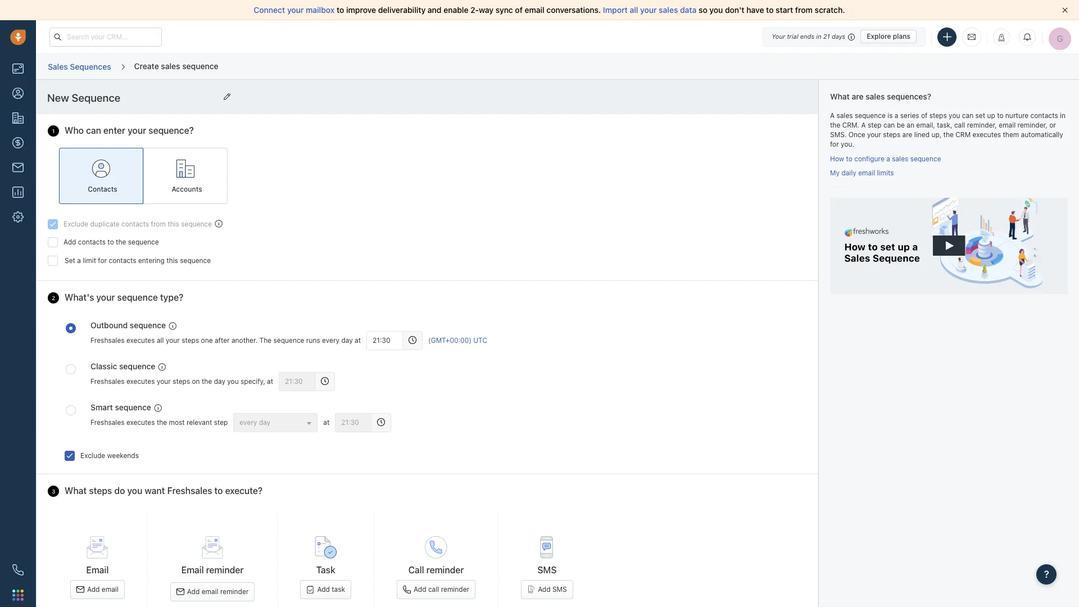 Task type: vqa. For each thing, say whether or not it's contained in the screenshot.
New contacts
no



Task type: describe. For each thing, give the bounding box(es) containing it.
phone image
[[12, 564, 24, 576]]

1 vertical spatial day
[[214, 377, 225, 386]]

you right so
[[710, 5, 723, 15]]

do
[[114, 486, 125, 496]]

them
[[1003, 130, 1019, 139]]

trial
[[787, 33, 799, 40]]

you right do on the left bottom of page
[[127, 486, 142, 496]]

steps left do on the left bottom of page
[[89, 486, 112, 496]]

to right how
[[846, 154, 853, 163]]

enter
[[103, 125, 125, 136]]

add email reminder button
[[170, 582, 255, 601]]

create
[[134, 61, 159, 71]]

0 vertical spatial all
[[630, 5, 638, 15]]

sequence right create
[[182, 61, 218, 71]]

21
[[823, 33, 830, 40]]

once
[[849, 130, 866, 139]]

your left "mailbox"
[[287, 5, 304, 15]]

0 vertical spatial from
[[795, 5, 813, 15]]

exclude for exclude duplicate contacts from this sequence
[[64, 220, 88, 228]]

call
[[408, 565, 424, 575]]

every inside button
[[240, 418, 257, 426]]

what's
[[65, 292, 94, 303]]

3
[[52, 488, 55, 494]]

what's new image
[[998, 33, 1006, 41]]

your down <span class=" ">sales reps can use this for traditional drip campaigns e.g. reengaging with cold prospects</span> icon
[[166, 336, 180, 345]]

sequence left <span class=" ">sales reps can use this for weekly check-ins with leads and to run renewal campaigns e.g. renewing a contract</span> icon
[[119, 361, 155, 371]]

add contacts to the sequence
[[64, 238, 159, 246]]

be
[[897, 121, 905, 129]]

type?
[[160, 292, 183, 303]]

2 horizontal spatial at
[[355, 336, 361, 345]]

freshsales executes your steps on the day you specify, at
[[91, 377, 273, 386]]

2 reminder, from the left
[[1018, 121, 1048, 129]]

want
[[145, 486, 165, 496]]

freshsales for classic
[[91, 377, 125, 386]]

one
[[201, 336, 213, 345]]

crm.
[[843, 121, 860, 129]]

freshsales right the want
[[167, 486, 212, 496]]

add task
[[317, 585, 345, 594]]

task
[[316, 565, 336, 575]]

limit
[[83, 256, 96, 265]]

import
[[603, 5, 628, 15]]

how to configure a sales sequence
[[830, 154, 941, 163]]

specify,
[[241, 377, 265, 386]]

explore
[[867, 32, 891, 40]]

add email reminder
[[187, 587, 249, 596]]

0 vertical spatial day
[[342, 336, 353, 345]]

my daily email limits
[[830, 169, 894, 177]]

the left most
[[157, 418, 167, 427]]

lined
[[915, 130, 930, 139]]

crm
[[956, 130, 971, 139]]

the down task, at the right top of the page
[[944, 130, 954, 139]]

2 vertical spatial a
[[77, 256, 81, 265]]

to left start
[[766, 5, 774, 15]]

connect
[[254, 5, 285, 15]]

sequence left <span class=" ">sales reps can use this for prospecting and account-based selling e.g. following up with event attendees</span> icon
[[115, 402, 151, 412]]

2 vertical spatial at
[[323, 418, 330, 427]]

reminder down email reminder
[[220, 587, 249, 596]]

the
[[260, 336, 272, 345]]

sales left sequences?
[[866, 92, 885, 101]]

create sales sequence
[[134, 61, 218, 71]]

the down duplicate
[[116, 238, 126, 246]]

(gmt+00:00) utc
[[428, 336, 487, 345]]

sequence right the
[[274, 336, 304, 345]]

1 vertical spatial all
[[157, 336, 164, 345]]

steps left the one
[[182, 336, 199, 345]]

up,
[[932, 130, 942, 139]]

(gmt+00:00) utc link
[[428, 336, 487, 345]]

contacts
[[88, 185, 117, 193]]

who can enter your sequence?
[[65, 125, 194, 136]]

accounts link
[[143, 148, 228, 204]]

1
[[52, 128, 55, 134]]

explore plans
[[867, 32, 911, 40]]

<span class=" ">sales reps can use this for weekly check-ins with leads and to run renewal campaigns e.g. renewing a contract</span> image
[[158, 363, 166, 371]]

accounts
[[172, 185, 202, 193]]

sms.
[[830, 130, 847, 139]]

sync
[[496, 5, 513, 15]]

0 vertical spatial sms
[[538, 565, 557, 575]]

in inside a sales sequence is a series of steps you can set up to nurture contacts in the crm. a step can be an email, task, call reminder, email reminder, or sms. once your steps are lined up, the crm executes them automatically for you.
[[1060, 111, 1066, 120]]

1 reminder, from the left
[[967, 121, 997, 129]]

task
[[332, 585, 345, 594]]

set a limit for contacts entering this sequence
[[65, 256, 211, 265]]

call reminder
[[408, 565, 464, 575]]

sales sequences
[[48, 62, 111, 71]]

to right "mailbox"
[[337, 5, 344, 15]]

0 horizontal spatial of
[[515, 5, 523, 15]]

classic
[[91, 361, 117, 371]]

conversations.
[[547, 5, 601, 15]]

2 horizontal spatial can
[[962, 111, 974, 120]]

what for what are sales sequences?
[[830, 92, 850, 101]]

a inside a sales sequence is a series of steps you can set up to nurture contacts in the crm. a step can be an email, task, call reminder, email reminder, or sms. once your steps are lined up, the crm executes them automatically for you.
[[895, 111, 899, 120]]

day inside button
[[259, 418, 270, 426]]

add task button
[[300, 580, 351, 599]]

sequences
[[70, 62, 111, 71]]

reminder up 'add email reminder' at the left bottom of page
[[206, 565, 244, 575]]

email inside 'button'
[[102, 585, 118, 594]]

days
[[832, 33, 846, 40]]

freshsales executes all your steps one after another. the sequence runs every day at
[[91, 336, 361, 345]]

sales up limits
[[892, 154, 909, 163]]

add for email
[[87, 585, 100, 594]]

<span class=" ">sales reps can use this for traditional drip campaigns e.g. reengaging with cold prospects</span> image
[[169, 322, 177, 330]]

add for call reminder
[[414, 585, 426, 594]]

of inside a sales sequence is a series of steps you can set up to nurture contacts in the crm. a step can be an email, task, call reminder, email reminder, or sms. once your steps are lined up, the crm executes them automatically for you.
[[921, 111, 928, 120]]

every day
[[240, 418, 270, 426]]

sms inside add sms button
[[553, 585, 567, 594]]

to down duplicate
[[108, 238, 114, 246]]

sales right create
[[161, 61, 180, 71]]

and
[[428, 5, 442, 15]]

you inside a sales sequence is a series of steps you can set up to nurture contacts in the crm. a step can be an email, task, call reminder, email reminder, or sms. once your steps are lined up, the crm executes them automatically for you.
[[949, 111, 960, 120]]

don't
[[725, 5, 745, 15]]

0 horizontal spatial can
[[86, 125, 101, 136]]

runs
[[306, 336, 320, 345]]

the right on
[[202, 377, 212, 386]]

exclude duplicate contacts from this sequence
[[64, 220, 212, 228]]

up
[[987, 111, 995, 120]]

phone element
[[7, 559, 29, 581]]

freshsales executes the most relevant step
[[91, 418, 228, 427]]

your right import
[[640, 5, 657, 15]]

add sms button
[[521, 580, 573, 599]]

close image
[[1063, 7, 1068, 13]]

is
[[888, 111, 893, 120]]

add call reminder
[[414, 585, 469, 594]]

add for task
[[317, 585, 330, 594]]

add sms
[[538, 585, 567, 594]]

email,
[[917, 121, 935, 129]]

send email image
[[968, 32, 976, 41]]

import all your sales data link
[[603, 5, 699, 15]]

enable
[[444, 5, 469, 15]]

task,
[[937, 121, 953, 129]]

1 vertical spatial a
[[862, 121, 866, 129]]



Task type: locate. For each thing, give the bounding box(es) containing it.
1 horizontal spatial call
[[955, 121, 965, 129]]

email
[[86, 565, 109, 575], [181, 565, 204, 575]]

configure
[[855, 154, 885, 163]]

all right import
[[630, 5, 638, 15]]

can right who
[[86, 125, 101, 136]]

are up crm.
[[852, 92, 864, 101]]

<span class=" ">sales reps can use this for prospecting and account-based selling e.g. following up with event attendees</span> image
[[154, 404, 162, 412]]

0 vertical spatial step
[[868, 121, 882, 129]]

exclude left weekends
[[80, 451, 105, 460]]

at right 'runs' at the bottom of the page
[[355, 336, 361, 345]]

way
[[479, 5, 494, 15]]

utc
[[473, 336, 487, 345]]

0 horizontal spatial day
[[214, 377, 225, 386]]

2 horizontal spatial a
[[895, 111, 899, 120]]

None text field
[[47, 88, 218, 107], [279, 372, 315, 391], [335, 413, 372, 432], [47, 88, 218, 107], [279, 372, 315, 391], [335, 413, 372, 432]]

1 vertical spatial this
[[167, 256, 178, 265]]

0 vertical spatial what
[[830, 92, 850, 101]]

0 vertical spatial at
[[355, 336, 361, 345]]

a up once
[[862, 121, 866, 129]]

step right relevant
[[214, 418, 228, 427]]

1 horizontal spatial a
[[887, 154, 890, 163]]

executes down the classic sequence
[[126, 377, 155, 386]]

add
[[64, 238, 76, 246], [87, 585, 100, 594], [317, 585, 330, 594], [414, 585, 426, 594], [538, 585, 551, 594], [187, 587, 200, 596]]

reminder down call reminder
[[441, 585, 469, 594]]

scratch.
[[815, 5, 845, 15]]

executes
[[973, 130, 1001, 139], [126, 336, 155, 345], [126, 377, 155, 386], [126, 418, 155, 427]]

duplicate
[[90, 220, 120, 228]]

contacts inside a sales sequence is a series of steps you can set up to nurture contacts in the crm. a step can be an email, task, call reminder, email reminder, or sms. once your steps are lined up, the crm executes them automatically for you.
[[1031, 111, 1058, 120]]

this right entering
[[167, 256, 178, 265]]

can down is
[[884, 121, 895, 129]]

1 horizontal spatial are
[[903, 130, 913, 139]]

sales inside a sales sequence is a series of steps you can set up to nurture contacts in the crm. a step can be an email, task, call reminder, email reminder, or sms. once your steps are lined up, the crm executes them automatically for you.
[[837, 111, 853, 120]]

connect your mailbox link
[[254, 5, 337, 15]]

entering
[[138, 256, 165, 265]]

you left specify, on the left of the page
[[227, 377, 239, 386]]

Search your CRM... text field
[[49, 27, 162, 46]]

1 vertical spatial from
[[151, 220, 166, 228]]

sequence down exclude duplicate contacts from this sequence
[[128, 238, 159, 246]]

every right 'runs' at the bottom of the page
[[322, 336, 340, 345]]

contacts
[[1031, 111, 1058, 120], [121, 220, 149, 228], [78, 238, 106, 246], [109, 256, 136, 265]]

day right 'runs' at the bottom of the page
[[342, 336, 353, 345]]

your down <span class=" ">sales reps can use this for weekly check-ins with leads and to run renewal campaigns e.g. renewing a contract</span> icon
[[157, 377, 171, 386]]

0 vertical spatial for
[[830, 140, 839, 148]]

every
[[322, 336, 340, 345], [240, 418, 257, 426]]

of up email,
[[921, 111, 928, 120]]

0 vertical spatial this
[[168, 220, 179, 228]]

1 horizontal spatial all
[[630, 5, 638, 15]]

reminder, down set
[[967, 121, 997, 129]]

executes for smart sequence
[[126, 418, 155, 427]]

0 horizontal spatial in
[[816, 33, 822, 40]]

0 vertical spatial of
[[515, 5, 523, 15]]

freshsales down 'outbound'
[[91, 336, 125, 345]]

0 horizontal spatial at
[[267, 377, 273, 386]]

how
[[830, 154, 844, 163]]

0 horizontal spatial step
[[214, 418, 228, 427]]

0 horizontal spatial reminder,
[[967, 121, 997, 129]]

you.
[[841, 140, 855, 148]]

1 vertical spatial in
[[1060, 111, 1066, 120]]

reminder, up automatically
[[1018, 121, 1048, 129]]

relevant
[[187, 418, 212, 427]]

1 vertical spatial exclude
[[80, 451, 105, 460]]

my daily email limits link
[[830, 169, 894, 177]]

a up sms.
[[830, 111, 835, 120]]

exclude
[[64, 220, 88, 228], [80, 451, 105, 460]]

for inside a sales sequence is a series of steps you can set up to nurture contacts in the crm. a step can be an email, task, call reminder, email reminder, or sms. once your steps are lined up, the crm executes them automatically for you.
[[830, 140, 839, 148]]

1 horizontal spatial step
[[868, 121, 882, 129]]

None text field
[[367, 331, 403, 350]]

every down specify, on the left of the page
[[240, 418, 257, 426]]

0 vertical spatial exclude
[[64, 220, 88, 228]]

email up add email reminder button
[[181, 565, 204, 575]]

1 vertical spatial step
[[214, 418, 228, 427]]

steps down be
[[883, 130, 901, 139]]

for right limit
[[98, 256, 107, 265]]

1 horizontal spatial of
[[921, 111, 928, 120]]

call up crm
[[955, 121, 965, 129]]

0 horizontal spatial what
[[65, 486, 87, 496]]

contacts link
[[59, 148, 143, 204]]

email inside a sales sequence is a series of steps you can set up to nurture contacts in the crm. a step can be an email, task, call reminder, email reminder, or sms. once your steps are lined up, the crm executes them automatically for you.
[[999, 121, 1016, 129]]

contacts up limit
[[78, 238, 106, 246]]

1 vertical spatial of
[[921, 111, 928, 120]]

in left 21 at right
[[816, 33, 822, 40]]

in
[[816, 33, 822, 40], [1060, 111, 1066, 120]]

0 vertical spatial in
[[816, 33, 822, 40]]

smart sequence
[[91, 402, 151, 412]]

2 email from the left
[[181, 565, 204, 575]]

1 horizontal spatial for
[[830, 140, 839, 148]]

1 email from the left
[[86, 565, 109, 575]]

1 horizontal spatial reminder,
[[1018, 121, 1048, 129]]

so
[[699, 5, 708, 15]]

sequence up outbound sequence
[[117, 292, 158, 303]]

reminder up add call reminder
[[427, 565, 464, 575]]

exclude weekends
[[80, 451, 139, 460]]

step right crm.
[[868, 121, 882, 129]]

2 horizontal spatial day
[[342, 336, 353, 345]]

after
[[215, 336, 230, 345]]

add call reminder button
[[397, 580, 476, 599]]

0 horizontal spatial call
[[428, 585, 439, 594]]

a right is
[[895, 111, 899, 120]]

step inside a sales sequence is a series of steps you can set up to nurture contacts in the crm. a step can be an email, task, call reminder, email reminder, or sms. once your steps are lined up, the crm executes them automatically for you.
[[868, 121, 882, 129]]

the up sms.
[[830, 121, 841, 129]]

freshsales for smart
[[91, 418, 125, 427]]

automatically
[[1021, 130, 1064, 139]]

0 vertical spatial a
[[895, 111, 899, 120]]

this
[[168, 220, 179, 228], [167, 256, 178, 265]]

to right up
[[997, 111, 1004, 120]]

sales sequences link
[[47, 58, 112, 75]]

what up crm.
[[830, 92, 850, 101]]

2-
[[471, 5, 479, 15]]

1 vertical spatial for
[[98, 256, 107, 265]]

sequence?
[[149, 125, 194, 136]]

improve
[[346, 5, 376, 15]]

0 horizontal spatial for
[[98, 256, 107, 265]]

1 horizontal spatial day
[[259, 418, 270, 426]]

set
[[976, 111, 986, 120]]

0 horizontal spatial a
[[77, 256, 81, 265]]

a
[[830, 111, 835, 120], [862, 121, 866, 129]]

executes for classic sequence
[[126, 377, 155, 386]]

0 horizontal spatial email
[[86, 565, 109, 575]]

contacts up or on the right top of the page
[[1031, 111, 1058, 120]]

series
[[900, 111, 920, 120]]

sequence up type?
[[180, 256, 211, 265]]

weekends
[[107, 451, 139, 460]]

1 horizontal spatial can
[[884, 121, 895, 129]]

of right sync
[[515, 5, 523, 15]]

sales left data
[[659, 5, 678, 15]]

add email
[[87, 585, 118, 594]]

to inside a sales sequence is a series of steps you can set up to nurture contacts in the crm. a step can be an email, task, call reminder, email reminder, or sms. once your steps are lined up, the crm executes them automatically for you.
[[997, 111, 1004, 120]]

ends
[[800, 33, 815, 40]]

plans
[[893, 32, 911, 40]]

exclude left duplicate
[[64, 220, 88, 228]]

freshsales for outbound
[[91, 336, 125, 345]]

a right set
[[77, 256, 81, 265]]

0 horizontal spatial are
[[852, 92, 864, 101]]

1 vertical spatial every
[[240, 418, 257, 426]]

of
[[515, 5, 523, 15], [921, 111, 928, 120]]

sequence down lined
[[911, 154, 941, 163]]

your
[[772, 33, 785, 40]]

sequence
[[182, 61, 218, 71], [855, 111, 886, 120], [911, 154, 941, 163], [181, 220, 212, 228], [128, 238, 159, 246], [180, 256, 211, 265], [117, 292, 158, 303], [130, 320, 166, 330], [274, 336, 304, 345], [119, 361, 155, 371], [115, 402, 151, 412]]

1 vertical spatial what
[[65, 486, 87, 496]]

1 horizontal spatial what
[[830, 92, 850, 101]]

0 horizontal spatial from
[[151, 220, 166, 228]]

call inside a sales sequence is a series of steps you can set up to nurture contacts in the crm. a step can be an email, task, call reminder, email reminder, or sms. once your steps are lined up, the crm executes them automatically for you.
[[955, 121, 965, 129]]

0 vertical spatial are
[[852, 92, 864, 101]]

a
[[895, 111, 899, 120], [887, 154, 890, 163], [77, 256, 81, 265]]

0 vertical spatial a
[[830, 111, 835, 120]]

from up entering
[[151, 220, 166, 228]]

freshworks switcher image
[[12, 590, 24, 601]]

add email button
[[70, 580, 125, 599]]

freshsales down classic
[[91, 377, 125, 386]]

1 horizontal spatial email
[[181, 565, 204, 575]]

deliverability
[[378, 5, 426, 15]]

2
[[52, 295, 55, 301]]

outbound sequence
[[91, 320, 166, 330]]

what right 3
[[65, 486, 87, 496]]

1 horizontal spatial from
[[795, 5, 813, 15]]

your right what's
[[96, 292, 115, 303]]

email for email
[[86, 565, 109, 575]]

day
[[342, 336, 353, 345], [214, 377, 225, 386], [259, 418, 270, 426]]

in up automatically
[[1060, 111, 1066, 120]]

your right enter
[[128, 125, 146, 136]]

0 vertical spatial call
[[955, 121, 965, 129]]

1 horizontal spatial in
[[1060, 111, 1066, 120]]

executes for outbound sequence
[[126, 336, 155, 345]]

0 vertical spatial every
[[322, 336, 340, 345]]

reminder,
[[967, 121, 997, 129], [1018, 121, 1048, 129]]

what steps do you want freshsales to execute?
[[65, 486, 263, 496]]

0 horizontal spatial a
[[830, 111, 835, 120]]

1 vertical spatial are
[[903, 130, 913, 139]]

to left execute?
[[214, 486, 223, 496]]

what's your sequence type?
[[65, 292, 183, 303]]

1 horizontal spatial at
[[323, 418, 330, 427]]

an
[[907, 121, 915, 129]]

are down an
[[903, 130, 913, 139]]

limits
[[877, 169, 894, 177]]

a up limits
[[887, 154, 890, 163]]

at right specify, on the left of the page
[[267, 377, 273, 386]]

every contact has a unique email address, so don't worry about duplication. image
[[215, 220, 223, 228]]

sequences?
[[887, 92, 932, 101]]

1 vertical spatial call
[[428, 585, 439, 594]]

steps left on
[[173, 377, 190, 386]]

add for email reminder
[[187, 587, 200, 596]]

contacts up add contacts to the sequence
[[121, 220, 149, 228]]

add for sms
[[538, 585, 551, 594]]

your inside a sales sequence is a series of steps you can set up to nurture contacts in the crm. a step can be an email, task, call reminder, email reminder, or sms. once your steps are lined up, the crm executes them automatically for you.
[[867, 130, 881, 139]]

the
[[830, 121, 841, 129], [944, 130, 954, 139], [116, 238, 126, 246], [202, 377, 212, 386], [157, 418, 167, 427]]

1 vertical spatial a
[[887, 154, 890, 163]]

add inside 'button'
[[87, 585, 100, 594]]

sequence left every contact has a unique email address, so don't worry about duplication. image
[[181, 220, 212, 228]]

2 vertical spatial day
[[259, 418, 270, 426]]

start
[[776, 5, 793, 15]]

are inside a sales sequence is a series of steps you can set up to nurture contacts in the crm. a step can be an email, task, call reminder, email reminder, or sms. once your steps are lined up, the crm executes them automatically for you.
[[903, 130, 913, 139]]

1 horizontal spatial a
[[862, 121, 866, 129]]

mailbox
[[306, 5, 335, 15]]

sequence left <span class=" ">sales reps can use this for traditional drip campaigns e.g. reengaging with cold prospects</span> icon
[[130, 320, 166, 330]]

email up add email 'button'
[[86, 565, 109, 575]]

sales
[[659, 5, 678, 15], [161, 61, 180, 71], [866, 92, 885, 101], [837, 111, 853, 120], [892, 154, 909, 163]]

1 vertical spatial at
[[267, 377, 273, 386]]

day right on
[[214, 377, 225, 386]]

(gmt+00:00)
[[428, 336, 472, 345]]

what for what steps do you want freshsales to execute?
[[65, 486, 87, 496]]

0 horizontal spatial every
[[240, 418, 257, 426]]

1 vertical spatial sms
[[553, 585, 567, 594]]

or
[[1050, 121, 1056, 129]]

daily
[[842, 169, 857, 177]]

sequence inside a sales sequence is a series of steps you can set up to nurture contacts in the crm. a step can be an email, task, call reminder, email reminder, or sms. once your steps are lined up, the crm executes them automatically for you.
[[855, 111, 886, 120]]

executes down up
[[973, 130, 1001, 139]]

to
[[337, 5, 344, 15], [766, 5, 774, 15], [997, 111, 1004, 120], [846, 154, 853, 163], [108, 238, 114, 246], [214, 486, 223, 496]]

email reminder
[[181, 565, 244, 575]]

sales
[[48, 62, 68, 71]]

explore plans link
[[861, 30, 917, 43]]

freshsales down smart
[[91, 418, 125, 427]]

1 horizontal spatial every
[[322, 336, 340, 345]]

freshsales
[[91, 336, 125, 345], [91, 377, 125, 386], [91, 418, 125, 427], [167, 486, 212, 496]]

you up task, at the right top of the page
[[949, 111, 960, 120]]

this down accounts
[[168, 220, 179, 228]]

data
[[680, 5, 697, 15]]

0 horizontal spatial all
[[157, 336, 164, 345]]

your trial ends in 21 days
[[772, 33, 846, 40]]

sequence left is
[[855, 111, 886, 120]]

call down call reminder
[[428, 585, 439, 594]]

from right start
[[795, 5, 813, 15]]

contacts down add contacts to the sequence
[[109, 256, 136, 265]]

email for email reminder
[[181, 565, 204, 575]]

steps up task, at the right top of the page
[[930, 111, 947, 120]]

executes inside a sales sequence is a series of steps you can set up to nurture contacts in the crm. a step can be an email, task, call reminder, email reminder, or sms. once your steps are lined up, the crm executes them automatically for you.
[[973, 130, 1001, 139]]

executes down outbound sequence
[[126, 336, 155, 345]]

day down specify, on the left of the page
[[259, 418, 270, 426]]

you
[[710, 5, 723, 15], [949, 111, 960, 120], [227, 377, 239, 386], [127, 486, 142, 496]]

email inside button
[[202, 587, 218, 596]]

smart
[[91, 402, 113, 412]]

nurture
[[1006, 111, 1029, 120]]

executes down <span class=" ">sales reps can use this for prospecting and account-based selling e.g. following up with event attendees</span> icon
[[126, 418, 155, 427]]

call inside button
[[428, 585, 439, 594]]

your right once
[[867, 130, 881, 139]]

all up <span class=" ">sales reps can use this for weekly check-ins with leads and to run renewal campaigns e.g. renewing a contract</span> icon
[[157, 336, 164, 345]]

can left set
[[962, 111, 974, 120]]

exclude for exclude weekends
[[80, 451, 105, 460]]

all
[[630, 5, 638, 15], [157, 336, 164, 345]]

at right 'every day' button
[[323, 418, 330, 427]]

my
[[830, 169, 840, 177]]

sales up crm.
[[837, 111, 853, 120]]

how to configure a sales sequence link
[[830, 154, 941, 163]]

most
[[169, 418, 185, 427]]



